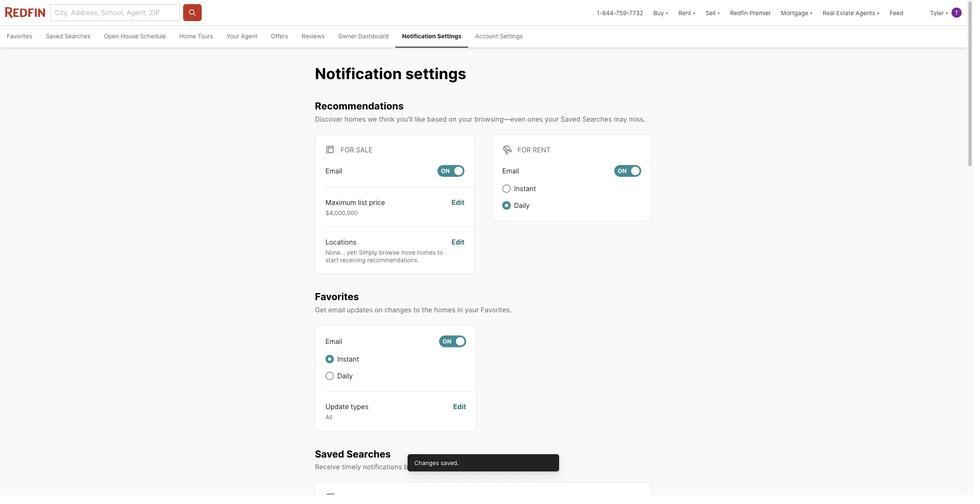 Task type: vqa. For each thing, say whether or not it's contained in the screenshot.
6th ▾ from right
yes



Task type: locate. For each thing, give the bounding box(es) containing it.
saved for saved searches
[[46, 32, 63, 40]]

▾ right mortgage in the right of the page
[[810, 9, 813, 16]]

on right like
[[449, 115, 457, 123]]

1 horizontal spatial daily radio
[[503, 201, 511, 210]]

1 horizontal spatial on
[[426, 463, 434, 472]]

1 vertical spatial favorites
[[315, 291, 359, 303]]

searches
[[65, 32, 91, 40], [583, 115, 612, 123], [347, 448, 391, 460]]

1 vertical spatial homes
[[417, 249, 436, 256]]

offers link
[[264, 26, 295, 48]]

1 vertical spatial edit button
[[452, 237, 465, 264]]

notification for notification settings
[[402, 32, 436, 40]]

homes inside 'recommendations discover homes we think you'll like based on your browsing—even ones your saved searches may miss.'
[[345, 115, 366, 123]]

▾ for sell ▾
[[718, 9, 720, 16]]

notifications
[[363, 463, 402, 472]]

saved inside 'recommendations discover homes we think you'll like based on your browsing—even ones your saved searches may miss.'
[[561, 115, 581, 123]]

edit button for maximum list price
[[452, 197, 465, 217]]

for left sale
[[341, 146, 354, 154]]

your left preferred
[[436, 463, 450, 472]]

1 vertical spatial searches
[[583, 115, 612, 123]]

1 horizontal spatial settings
[[500, 32, 523, 40]]

searches inside saved searches receive timely notifications based on your preferred search filters.
[[347, 448, 391, 460]]

1 vertical spatial instant radio
[[326, 355, 334, 364]]

email down email
[[326, 337, 343, 346]]

0 horizontal spatial for
[[341, 146, 354, 154]]

instant radio for daily option to the left
[[326, 355, 334, 364]]

the
[[422, 306, 432, 314]]

on inside saved searches receive timely notifications based on your preferred search filters.
[[426, 463, 434, 472]]

0 horizontal spatial daily radio
[[326, 372, 334, 380]]

your agent
[[227, 32, 258, 40]]

searches left may
[[583, 115, 612, 123]]

on left saved.
[[426, 463, 434, 472]]

None checkbox
[[439, 336, 466, 348]]

for left rent
[[518, 146, 531, 154]]

all
[[326, 414, 332, 421]]

▾ for tyler ▾
[[946, 9, 949, 16]]

0 horizontal spatial to
[[414, 306, 420, 314]]

0 vertical spatial on
[[449, 115, 457, 123]]

1 vertical spatial daily radio
[[326, 372, 334, 380]]

0 vertical spatial edit
[[452, 198, 465, 207]]

recommendations
[[315, 100, 404, 112]]

0 horizontal spatial searches
[[65, 32, 91, 40]]

based right notifications
[[404, 463, 424, 472]]

1 horizontal spatial based
[[427, 115, 447, 123]]

to
[[438, 249, 443, 256], [414, 306, 420, 314]]

▾ right buy
[[666, 9, 669, 16]]

favorites inside favorites get email updates on changes to the homes in your favorites.
[[315, 291, 359, 303]]

on inside 'recommendations discover homes we think you'll like based on your browsing—even ones your saved searches may miss.'
[[449, 115, 457, 123]]

1 vertical spatial saved
[[561, 115, 581, 123]]

based inside saved searches receive timely notifications based on your preferred search filters.
[[404, 463, 424, 472]]

your inside saved searches receive timely notifications based on your preferred search filters.
[[436, 463, 450, 472]]

settings for notification settings
[[438, 32, 462, 40]]

receive
[[315, 463, 340, 472]]

updates
[[347, 306, 373, 314]]

feed button
[[885, 0, 926, 25]]

1 vertical spatial daily
[[337, 372, 353, 380]]

2 ▾ from the left
[[693, 9, 696, 16]]

think
[[379, 115, 395, 123]]

City, Address, School, Agent, ZIP search field
[[50, 4, 180, 21]]

1 horizontal spatial favorites
[[315, 291, 359, 303]]

1 ▾ from the left
[[666, 9, 669, 16]]

844-
[[603, 9, 616, 16]]

rent ▾ button
[[674, 0, 701, 25]]

based
[[427, 115, 447, 123], [404, 463, 424, 472]]

2 settings from the left
[[500, 32, 523, 40]]

▾ right sell
[[718, 9, 720, 16]]

settings right account
[[500, 32, 523, 40]]

search
[[483, 463, 504, 472]]

0 horizontal spatial instant radio
[[326, 355, 334, 364]]

0 horizontal spatial on
[[375, 306, 383, 314]]

saved inside saved searches receive timely notifications based on your preferred search filters.
[[315, 448, 344, 460]]

premier
[[750, 9, 771, 16]]

simply
[[359, 249, 378, 256]]

2 horizontal spatial on
[[449, 115, 457, 123]]

notification settings link
[[396, 26, 469, 48]]

none...
[[326, 249, 345, 256]]

2 horizontal spatial saved
[[561, 115, 581, 123]]

redfin
[[731, 9, 748, 16]]

0 horizontal spatial based
[[404, 463, 424, 472]]

settings
[[406, 64, 467, 83]]

edit
[[452, 198, 465, 207], [452, 238, 465, 247], [454, 403, 466, 411]]

None checkbox
[[438, 165, 465, 177], [615, 165, 642, 177], [438, 165, 465, 177], [615, 165, 642, 177]]

2 vertical spatial saved
[[315, 448, 344, 460]]

0 vertical spatial saved
[[46, 32, 63, 40]]

homes down recommendations on the top left of page
[[345, 115, 366, 123]]

0 horizontal spatial notification
[[315, 64, 402, 83]]

1 vertical spatial notification
[[315, 64, 402, 83]]

2 vertical spatial edit button
[[454, 402, 466, 421]]

1 horizontal spatial instant radio
[[503, 184, 511, 193]]

saved inside saved searches link
[[46, 32, 63, 40]]

6 ▾ from the left
[[946, 9, 949, 16]]

0 horizontal spatial settings
[[438, 32, 462, 40]]

0 vertical spatial favorites
[[7, 32, 32, 40]]

on
[[441, 167, 450, 174], [618, 167, 627, 174], [443, 338, 452, 345]]

homes
[[345, 115, 366, 123], [417, 249, 436, 256], [434, 306, 456, 314]]

tours
[[198, 32, 213, 40]]

0 vertical spatial based
[[427, 115, 447, 123]]

to right more
[[438, 249, 443, 256]]

Daily radio
[[503, 201, 511, 210], [326, 372, 334, 380]]

0 vertical spatial edit button
[[452, 197, 465, 217]]

based right like
[[427, 115, 447, 123]]

your left browsing—even
[[459, 115, 473, 123]]

1-844-759-7732 link
[[597, 9, 644, 16]]

on
[[449, 115, 457, 123], [375, 306, 383, 314], [426, 463, 434, 472]]

notification up recommendations on the top left of page
[[315, 64, 402, 83]]

email down for rent
[[503, 167, 520, 175]]

▾ left user photo
[[946, 9, 949, 16]]

searches left open
[[65, 32, 91, 40]]

email down for sale at top
[[326, 167, 343, 175]]

submit search image
[[188, 8, 197, 17]]

changes
[[415, 459, 439, 467]]

▾ for buy ▾
[[666, 9, 669, 16]]

favorites link
[[0, 26, 39, 48]]

edit for update types
[[454, 403, 466, 411]]

schedule
[[140, 32, 166, 40]]

0 vertical spatial instant
[[514, 184, 536, 193]]

4 ▾ from the left
[[810, 9, 813, 16]]

1 for from the left
[[341, 146, 354, 154]]

saved up receive
[[315, 448, 344, 460]]

on for sale
[[441, 167, 450, 174]]

3 ▾ from the left
[[718, 9, 720, 16]]

2 vertical spatial edit
[[454, 403, 466, 411]]

▾ right "agents"
[[877, 9, 880, 16]]

to inside locations none... yet! simply browse more homes to start receiving recommendations.
[[438, 249, 443, 256]]

your right in
[[465, 306, 479, 314]]

0 vertical spatial daily
[[514, 201, 530, 210]]

0 vertical spatial instant radio
[[503, 184, 511, 193]]

▾ for rent ▾
[[693, 9, 696, 16]]

on right updates
[[375, 306, 383, 314]]

to inside favorites get email updates on changes to the homes in your favorites.
[[414, 306, 420, 314]]

instant for daily option to the left instant radio
[[337, 355, 359, 364]]

2 vertical spatial homes
[[434, 306, 456, 314]]

1 horizontal spatial to
[[438, 249, 443, 256]]

favorites
[[7, 32, 32, 40], [315, 291, 359, 303]]

0 horizontal spatial favorites
[[7, 32, 32, 40]]

1 settings from the left
[[438, 32, 462, 40]]

notification up settings
[[402, 32, 436, 40]]

home tours link
[[173, 26, 220, 48]]

mortgage
[[782, 9, 809, 16]]

2 horizontal spatial searches
[[583, 115, 612, 123]]

homes left in
[[434, 306, 456, 314]]

1 horizontal spatial saved
[[315, 448, 344, 460]]

searches inside 'recommendations discover homes we think you'll like based on your browsing—even ones your saved searches may miss.'
[[583, 115, 612, 123]]

email
[[326, 167, 343, 175], [503, 167, 520, 175], [326, 337, 343, 346]]

homes inside favorites get email updates on changes to the homes in your favorites.
[[434, 306, 456, 314]]

tyler
[[931, 9, 944, 16]]

saved right ones at the top of page
[[561, 115, 581, 123]]

sell ▾ button
[[706, 0, 720, 25]]

▾ right rent
[[693, 9, 696, 16]]

2 vertical spatial on
[[426, 463, 434, 472]]

Instant radio
[[503, 184, 511, 193], [326, 355, 334, 364]]

homes inside locations none... yet! simply browse more homes to start receiving recommendations.
[[417, 249, 436, 256]]

2 for from the left
[[518, 146, 531, 154]]

for
[[341, 146, 354, 154], [518, 146, 531, 154]]

1 horizontal spatial instant
[[514, 184, 536, 193]]

notification settings
[[315, 64, 467, 83]]

reviews
[[302, 32, 325, 40]]

0 horizontal spatial instant
[[337, 355, 359, 364]]

saved searches
[[46, 32, 91, 40]]

sale
[[356, 146, 373, 154]]

offers
[[271, 32, 288, 40]]

1 horizontal spatial searches
[[347, 448, 391, 460]]

buy ▾ button
[[654, 0, 669, 25]]

discover
[[315, 115, 343, 123]]

notification
[[402, 32, 436, 40], [315, 64, 402, 83]]

2 vertical spatial searches
[[347, 448, 391, 460]]

1 vertical spatial based
[[404, 463, 424, 472]]

redfin premier
[[731, 9, 771, 16]]

buy ▾ button
[[649, 0, 674, 25]]

to left 'the'
[[414, 306, 420, 314]]

0 horizontal spatial saved
[[46, 32, 63, 40]]

1 vertical spatial edit
[[452, 238, 465, 247]]

0 vertical spatial to
[[438, 249, 443, 256]]

1 horizontal spatial daily
[[514, 201, 530, 210]]

searches up notifications
[[347, 448, 391, 460]]

homes right more
[[417, 249, 436, 256]]

owner dashboard link
[[332, 26, 396, 48]]

1 vertical spatial to
[[414, 306, 420, 314]]

0 horizontal spatial daily
[[337, 372, 353, 380]]

0 vertical spatial notification
[[402, 32, 436, 40]]

redfin premier button
[[725, 0, 777, 25]]

agent
[[241, 32, 258, 40]]

mortgage ▾ button
[[777, 0, 818, 25]]

1 vertical spatial on
[[375, 306, 383, 314]]

▾
[[666, 9, 669, 16], [693, 9, 696, 16], [718, 9, 720, 16], [810, 9, 813, 16], [877, 9, 880, 16], [946, 9, 949, 16]]

5 ▾ from the left
[[877, 9, 880, 16]]

preferred
[[452, 463, 481, 472]]

searches for saved searches
[[65, 32, 91, 40]]

edit button for update types
[[454, 402, 466, 421]]

instant radio for the topmost daily option
[[503, 184, 511, 193]]

1 horizontal spatial notification
[[402, 32, 436, 40]]

real estate agents ▾ button
[[818, 0, 885, 25]]

1 horizontal spatial for
[[518, 146, 531, 154]]

0 vertical spatial homes
[[345, 115, 366, 123]]

saved right favorites link
[[46, 32, 63, 40]]

searches inside saved searches link
[[65, 32, 91, 40]]

rent ▾
[[679, 9, 696, 16]]

0 vertical spatial searches
[[65, 32, 91, 40]]

1 vertical spatial instant
[[337, 355, 359, 364]]

settings left account
[[438, 32, 462, 40]]



Task type: describe. For each thing, give the bounding box(es) containing it.
in
[[458, 306, 463, 314]]

favorites for favorites
[[7, 32, 32, 40]]

account
[[475, 32, 498, 40]]

account settings link
[[469, 26, 530, 48]]

email for for sale
[[326, 167, 343, 175]]

rent
[[679, 9, 692, 16]]

open house schedule link
[[97, 26, 173, 48]]

on for rent
[[618, 167, 627, 174]]

price
[[369, 198, 385, 207]]

daily for the topmost daily option
[[514, 201, 530, 210]]

email
[[328, 306, 345, 314]]

home tours
[[180, 32, 213, 40]]

agents
[[856, 9, 876, 16]]

edit button for locations
[[452, 237, 465, 264]]

tyler ▾
[[931, 9, 949, 16]]

recommendations discover homes we think you'll like based on your browsing—even ones your saved searches may miss.
[[315, 100, 646, 123]]

locations
[[326, 238, 357, 247]]

real estate agents ▾ link
[[823, 0, 880, 25]]

for for for rent
[[518, 146, 531, 154]]

for sale
[[341, 146, 373, 154]]

your agent link
[[220, 26, 264, 48]]

reviews link
[[295, 26, 332, 48]]

rent ▾ button
[[679, 0, 696, 25]]

edit for locations
[[452, 238, 465, 247]]

like
[[415, 115, 426, 123]]

more
[[401, 249, 416, 256]]

changes
[[385, 306, 412, 314]]

daily for daily option to the left
[[337, 372, 353, 380]]

dashboard
[[358, 32, 389, 40]]

sell
[[706, 9, 716, 16]]

email for for rent
[[503, 167, 520, 175]]

real
[[823, 9, 835, 16]]

home
[[180, 32, 196, 40]]

notification for notification settings
[[315, 64, 402, 83]]

update types all
[[326, 403, 369, 421]]

locations none... yet! simply browse more homes to start receiving recommendations.
[[326, 238, 443, 264]]

buy
[[654, 9, 664, 16]]

favorites for favorites get email updates on changes to the homes in your favorites.
[[315, 291, 359, 303]]

may
[[614, 115, 627, 123]]

favorites.
[[481, 306, 512, 314]]

edit for maximum list price
[[452, 198, 465, 207]]

for rent
[[518, 146, 551, 154]]

user photo image
[[952, 8, 962, 18]]

1-844-759-7732
[[597, 9, 644, 16]]

saved for saved searches receive timely notifications based on your preferred search filters.
[[315, 448, 344, 460]]

open house schedule
[[104, 32, 166, 40]]

notification settings
[[402, 32, 462, 40]]

sell ▾ button
[[701, 0, 725, 25]]

recommendations.
[[367, 256, 419, 264]]

saved searches link
[[39, 26, 97, 48]]

you'll
[[397, 115, 413, 123]]

feed
[[890, 9, 904, 16]]

maximum
[[326, 198, 356, 207]]

ones
[[528, 115, 543, 123]]

$4,000,000
[[326, 209, 358, 216]]

owner dashboard
[[338, 32, 389, 40]]

receiving
[[340, 256, 366, 264]]

open
[[104, 32, 119, 40]]

settings for account settings
[[500, 32, 523, 40]]

mortgage ▾
[[782, 9, 813, 16]]

759-
[[616, 9, 630, 16]]

based inside 'recommendations discover homes we think you'll like based on your browsing—even ones your saved searches may miss.'
[[427, 115, 447, 123]]

update
[[326, 403, 349, 411]]

saved searches receive timely notifications based on your preferred search filters.
[[315, 448, 526, 472]]

timely
[[342, 463, 361, 472]]

searches for saved searches receive timely notifications based on your preferred search filters.
[[347, 448, 391, 460]]

changes saved.
[[415, 459, 459, 467]]

instant for instant radio corresponding to the topmost daily option
[[514, 184, 536, 193]]

mortgage ▾ button
[[782, 0, 813, 25]]

your inside favorites get email updates on changes to the homes in your favorites.
[[465, 306, 479, 314]]

your right ones at the top of page
[[545, 115, 559, 123]]

browse
[[379, 249, 400, 256]]

types
[[351, 403, 369, 411]]

yet!
[[347, 249, 357, 256]]

for for for sale
[[341, 146, 354, 154]]

filters.
[[506, 463, 526, 472]]

miss.
[[629, 115, 646, 123]]

browsing—even
[[475, 115, 526, 123]]

7732
[[630, 9, 644, 16]]

we
[[368, 115, 377, 123]]

start
[[326, 256, 339, 264]]

buy ▾
[[654, 9, 669, 16]]

real estate agents ▾
[[823, 9, 880, 16]]

sell ▾
[[706, 9, 720, 16]]

estate
[[837, 9, 854, 16]]

list
[[358, 198, 367, 207]]

house
[[121, 32, 139, 40]]

saved.
[[441, 459, 459, 467]]

account settings
[[475, 32, 523, 40]]

▾ inside 'dropdown button'
[[877, 9, 880, 16]]

maximum list price $4,000,000
[[326, 198, 385, 216]]

▾ for mortgage ▾
[[810, 9, 813, 16]]

on inside favorites get email updates on changes to the homes in your favorites.
[[375, 306, 383, 314]]

owner
[[338, 32, 357, 40]]

0 vertical spatial daily radio
[[503, 201, 511, 210]]

rent
[[533, 146, 551, 154]]

favorites get email updates on changes to the homes in your favorites.
[[315, 291, 512, 314]]



